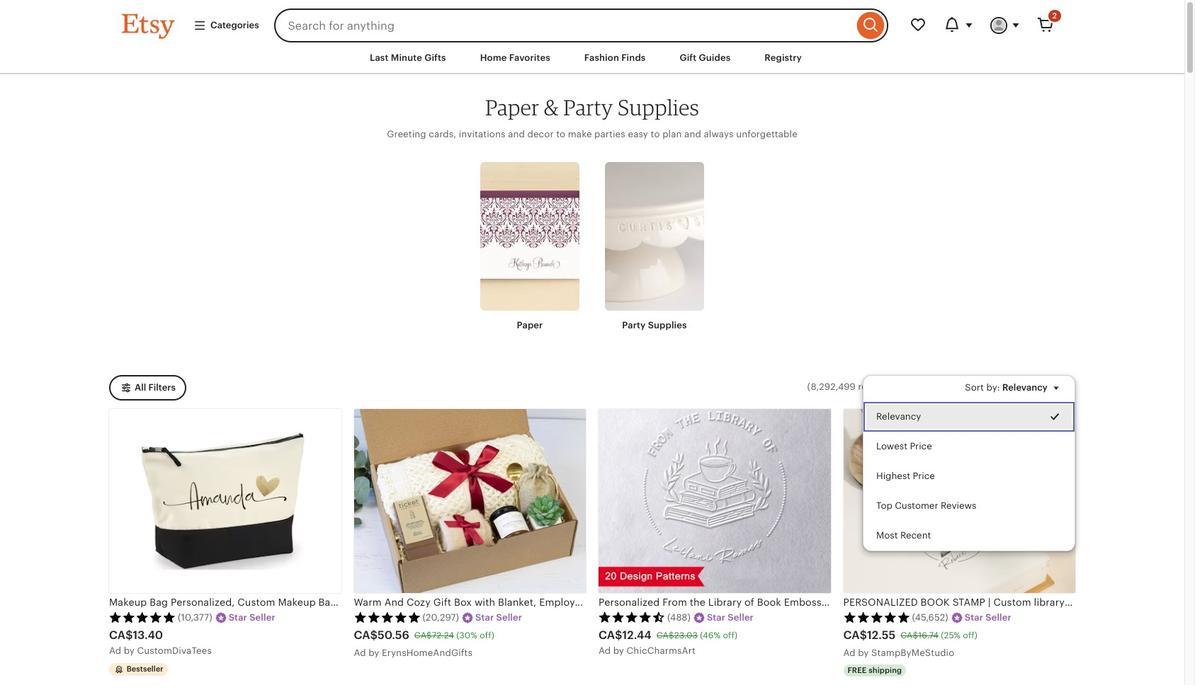 Task type: describe. For each thing, give the bounding box(es) containing it.
star for 12.44
[[707, 613, 725, 623]]

( 8,292,499 results,
[[807, 382, 891, 393]]

1 and from the left
[[508, 129, 525, 140]]

stampbymestudio
[[871, 648, 954, 659]]

home favorites link
[[469, 45, 561, 71]]

decor
[[527, 129, 554, 140]]

last minute gifts link
[[359, 45, 457, 71]]

paper for paper & party supplies
[[485, 94, 539, 121]]

minute
[[391, 52, 422, 63]]

relevancy inside menu
[[876, 411, 921, 422]]

lowest
[[876, 441, 907, 452]]

seller for 12.55
[[985, 613, 1011, 623]]

most recent link
[[863, 521, 1075, 551]]

13.40
[[133, 629, 163, 643]]

customer
[[895, 501, 938, 511]]

home
[[480, 52, 507, 63]]

none search field inside categories banner
[[274, 9, 888, 43]]

2 link
[[1029, 9, 1063, 43]]

price for highest price
[[913, 471, 935, 481]]

ca$ 13.40 a d b y customdivatees
[[109, 629, 212, 657]]

registry
[[765, 52, 802, 63]]

(488)
[[667, 613, 691, 623]]

ca$ 12.44 ca$ 23.03 (46% off) a d b y chiccharmsart
[[599, 629, 737, 657]]

erynshomeandgifts
[[382, 648, 472, 659]]

&
[[544, 94, 559, 121]]

party supplies
[[622, 321, 687, 331]]

top customer reviews
[[876, 501, 976, 511]]

50.56
[[378, 629, 409, 643]]

paper link
[[480, 163, 579, 333]]

(45,652)
[[912, 613, 948, 623]]

invitations
[[459, 129, 505, 140]]

y for 12.44
[[619, 646, 624, 657]]

by:
[[986, 382, 1000, 393]]

sort by: relevancy
[[965, 382, 1048, 393]]

recent
[[900, 531, 931, 541]]

warm and cozy gift box with blanket, employee appreciation gift, fall care package, hygge gift box, personalized gift, handmade gifts image
[[354, 410, 586, 594]]

16.74
[[918, 631, 939, 641]]

y for 12.55
[[864, 648, 869, 659]]

y inside ca$ 13.40 a d b y customdivatees
[[130, 646, 135, 657]]

all filters
[[135, 382, 176, 393]]

party supplies link
[[605, 163, 704, 333]]

personalized from the library of book embosser, custom book stamp,library embosser,ex libris book lover gift image
[[599, 410, 831, 594]]

5 out of 5 stars image for 12.55
[[843, 612, 910, 623]]

23.03
[[674, 631, 698, 641]]

make
[[568, 129, 592, 140]]

price for lowest price
[[910, 441, 932, 452]]

highest price
[[876, 471, 935, 481]]

registry link
[[754, 45, 812, 71]]

lowest price link
[[863, 432, 1075, 462]]

all
[[135, 382, 146, 393]]

top customer reviews link
[[863, 491, 1075, 521]]

sort
[[965, 382, 984, 393]]

72.24
[[432, 631, 454, 641]]

ca$ 12.55 ca$ 16.74 (25% off) a d b y stampbymestudio
[[843, 629, 978, 659]]

highest
[[876, 471, 910, 481]]

top
[[876, 501, 892, 511]]

gift guides
[[680, 52, 731, 63]]

results,
[[858, 382, 891, 393]]

party inside party supplies link
[[622, 321, 646, 331]]

0 vertical spatial party
[[563, 94, 613, 121]]

lowest price
[[876, 441, 932, 452]]

star seller for 12.44
[[707, 613, 754, 623]]

4.5 out of 5 stars image
[[599, 612, 665, 623]]

(20,297)
[[423, 613, 459, 623]]

most recent
[[876, 531, 931, 541]]

paper & party supplies
[[485, 94, 699, 121]]

greeting cards, invitations and decor to make parties easy to plan and always unforgettable
[[387, 129, 797, 140]]

Search for anything text field
[[274, 9, 854, 43]]

paper for paper
[[517, 321, 543, 331]]



Task type: vqa. For each thing, say whether or not it's contained in the screenshot.
2nd off) from the right
yes



Task type: locate. For each thing, give the bounding box(es) containing it.
y
[[130, 646, 135, 657], [619, 646, 624, 657], [374, 648, 379, 659], [864, 648, 869, 659]]

fashion finds link
[[574, 45, 656, 71]]

price up top customer reviews
[[913, 471, 935, 481]]

seller
[[249, 613, 275, 623], [496, 613, 522, 623], [728, 613, 754, 623], [985, 613, 1011, 623]]

y inside the ca$ 12.55 ca$ 16.74 (25% off) a d b y stampbymestudio
[[864, 648, 869, 659]]

star seller up (30%
[[475, 613, 522, 623]]

y for 50.56
[[374, 648, 379, 659]]

paper
[[485, 94, 539, 121], [517, 321, 543, 331]]

a inside the ca$ 12.55 ca$ 16.74 (25% off) a d b y stampbymestudio
[[843, 648, 850, 659]]

ca$ 50.56 ca$ 72.24 (30% off) a d b y erynshomeandgifts
[[354, 629, 494, 659]]

1 vertical spatial paper
[[517, 321, 543, 331]]

seller right (45,652)
[[985, 613, 1011, 623]]

a for 50.56
[[354, 648, 360, 659]]

0 horizontal spatial 5 out of 5 stars image
[[109, 612, 176, 623]]

easy
[[628, 129, 648, 140]]

5 out of 5 stars image for 13.40
[[109, 612, 176, 623]]

star seller for 50.56
[[475, 613, 522, 623]]

b for 12.44
[[613, 646, 619, 657]]

seller right the (488)
[[728, 613, 754, 623]]

5 out of 5 stars image up the "13.40"
[[109, 612, 176, 623]]

customdivatees
[[137, 646, 212, 657]]

star right (10,377)
[[229, 613, 247, 623]]

unforgettable
[[736, 129, 797, 140]]

3 star from the left
[[707, 613, 725, 623]]

relevancy right by:
[[1002, 382, 1048, 393]]

to left "plan"
[[651, 129, 660, 140]]

y inside ca$ 50.56 ca$ 72.24 (30% off) a d b y erynshomeandgifts
[[374, 648, 379, 659]]

d
[[115, 646, 121, 657], [605, 646, 611, 657], [360, 648, 366, 659], [849, 648, 855, 659]]

b left erynshomeandgifts
[[369, 648, 374, 659]]

2 horizontal spatial 5 out of 5 stars image
[[843, 612, 910, 623]]

all filters button
[[109, 375, 186, 401]]

bestseller
[[127, 665, 163, 674]]

2 off) from the left
[[723, 631, 737, 641]]

4 seller from the left
[[985, 613, 1011, 623]]

off) right (25%
[[963, 631, 978, 641]]

star seller
[[229, 613, 275, 623], [475, 613, 522, 623], [707, 613, 754, 623], [965, 613, 1011, 623]]

finds
[[621, 52, 646, 63]]

and
[[508, 129, 525, 140], [684, 129, 701, 140]]

to left make
[[556, 129, 565, 140]]

off) for 12.44
[[723, 631, 737, 641]]

star seller right (10,377)
[[229, 613, 275, 623]]

last minute gifts
[[370, 52, 446, 63]]

1 horizontal spatial 5 out of 5 stars image
[[354, 612, 420, 623]]

party
[[563, 94, 613, 121], [622, 321, 646, 331]]

1 vertical spatial party
[[622, 321, 646, 331]]

star right (45,652)
[[965, 613, 983, 623]]

off) inside ca$ 50.56 ca$ 72.24 (30% off) a d b y erynshomeandgifts
[[480, 631, 494, 641]]

star up (30%
[[475, 613, 494, 623]]

2 star seller from the left
[[475, 613, 522, 623]]

star up (46%
[[707, 613, 725, 623]]

menu containing relevancy
[[863, 375, 1075, 552]]

off) inside ca$ 12.44 ca$ 23.03 (46% off) a d b y chiccharmsart
[[723, 631, 737, 641]]

gift guides link
[[669, 45, 741, 71]]

a
[[109, 646, 115, 657], [599, 646, 605, 657], [354, 648, 360, 659], [843, 648, 850, 659]]

2 star from the left
[[475, 613, 494, 623]]

chiccharmsart
[[627, 646, 695, 657]]

d inside ca$ 12.44 ca$ 23.03 (46% off) a d b y chiccharmsart
[[605, 646, 611, 657]]

b up the free
[[858, 648, 864, 659]]

gifts
[[424, 52, 446, 63]]

most
[[876, 531, 898, 541]]

makeup bag personalized, custom makeup bag, personalized bag, bag bridesmaid, custom toiletry bag, customized makeup bag, wedding gift image
[[109, 410, 341, 594]]

always
[[704, 129, 734, 140]]

free shipping
[[848, 667, 902, 675]]

categories banner
[[96, 0, 1088, 43]]

1 seller from the left
[[249, 613, 275, 623]]

cards,
[[429, 129, 456, 140]]

star
[[229, 613, 247, 623], [475, 613, 494, 623], [707, 613, 725, 623], [965, 613, 983, 623]]

1 horizontal spatial party
[[622, 321, 646, 331]]

supplies
[[618, 94, 699, 121], [648, 321, 687, 331]]

12.44
[[622, 629, 651, 643]]

menu bar
[[96, 43, 1088, 74]]

b up the bestseller
[[124, 646, 130, 657]]

star seller for 12.55
[[965, 613, 1011, 623]]

0 vertical spatial price
[[910, 441, 932, 452]]

off) right (30%
[[480, 631, 494, 641]]

1 horizontal spatial and
[[684, 129, 701, 140]]

free
[[848, 667, 867, 675]]

d inside ca$ 50.56 ca$ 72.24 (30% off) a d b y erynshomeandgifts
[[360, 648, 366, 659]]

d left erynshomeandgifts
[[360, 648, 366, 659]]

off)
[[480, 631, 494, 641], [723, 631, 737, 641], [963, 631, 978, 641]]

1 5 out of 5 stars image from the left
[[109, 612, 176, 623]]

None search field
[[274, 9, 888, 43]]

y down 50.56
[[374, 648, 379, 659]]

price
[[910, 441, 932, 452], [913, 471, 935, 481]]

star for 50.56
[[475, 613, 494, 623]]

categories button
[[183, 13, 270, 38]]

price inside highest price link
[[913, 471, 935, 481]]

filters
[[148, 382, 176, 393]]

1 off) from the left
[[480, 631, 494, 641]]

5 out of 5 stars image
[[109, 612, 176, 623], [354, 612, 420, 623], [843, 612, 910, 623]]

3 star seller from the left
[[707, 613, 754, 623]]

b
[[124, 646, 130, 657], [613, 646, 619, 657], [369, 648, 374, 659], [858, 648, 864, 659]]

guides
[[699, 52, 731, 63]]

0 horizontal spatial to
[[556, 129, 565, 140]]

relevancy
[[1002, 382, 1048, 393], [876, 411, 921, 422]]

1 vertical spatial price
[[913, 471, 935, 481]]

2 to from the left
[[651, 129, 660, 140]]

1 vertical spatial relevancy
[[876, 411, 921, 422]]

star seller right (45,652)
[[965, 613, 1011, 623]]

seller right (10,377)
[[249, 613, 275, 623]]

and left decor
[[508, 129, 525, 140]]

b for 50.56
[[369, 648, 374, 659]]

2 horizontal spatial off)
[[963, 631, 978, 641]]

2
[[1052, 11, 1057, 20]]

ca$ inside ca$ 13.40 a d b y customdivatees
[[109, 629, 133, 643]]

12.55
[[867, 629, 896, 643]]

favorites
[[509, 52, 550, 63]]

1 star from the left
[[229, 613, 247, 623]]

a inside ca$ 12.44 ca$ 23.03 (46% off) a d b y chiccharmsart
[[599, 646, 605, 657]]

plan
[[662, 129, 682, 140]]

(10,377)
[[178, 613, 212, 623]]

2 and from the left
[[684, 129, 701, 140]]

1 to from the left
[[556, 129, 565, 140]]

0 vertical spatial paper
[[485, 94, 539, 121]]

personalized book stamp | custom library stamp | self inking library stamp | from the library of stamp | book lover | personalized stamp image
[[843, 410, 1075, 594]]

d up the free
[[849, 648, 855, 659]]

highest price link
[[863, 462, 1075, 491]]

8,292,499
[[811, 382, 856, 393]]

y down 12.44
[[619, 646, 624, 657]]

d inside the ca$ 12.55 ca$ 16.74 (25% off) a d b y stampbymestudio
[[849, 648, 855, 659]]

d left customdivatees in the bottom of the page
[[115, 646, 121, 657]]

seller for 12.44
[[728, 613, 754, 623]]

star for 12.55
[[965, 613, 983, 623]]

menu
[[863, 375, 1075, 552]]

relevancy up lowest price
[[876, 411, 921, 422]]

b for 12.55
[[858, 648, 864, 659]]

a for 12.44
[[599, 646, 605, 657]]

0 horizontal spatial party
[[563, 94, 613, 121]]

2 seller from the left
[[496, 613, 522, 623]]

shipping
[[869, 667, 902, 675]]

4 star from the left
[[965, 613, 983, 623]]

3 seller from the left
[[728, 613, 754, 623]]

(30%
[[456, 631, 477, 641]]

d down 4.5 out of 5 stars image
[[605, 646, 611, 657]]

y down the "13.40"
[[130, 646, 135, 657]]

d inside ca$ 13.40 a d b y customdivatees
[[115, 646, 121, 657]]

parties
[[594, 129, 625, 140]]

(46%
[[700, 631, 720, 641]]

a for 12.55
[[843, 648, 850, 659]]

4 star seller from the left
[[965, 613, 1011, 623]]

a down 4.5 out of 5 stars image
[[599, 646, 605, 657]]

reviews
[[941, 501, 976, 511]]

price inside lowest price link
[[910, 441, 932, 452]]

3 off) from the left
[[963, 631, 978, 641]]

(25%
[[941, 631, 961, 641]]

b down 4.5 out of 5 stars image
[[613, 646, 619, 657]]

menu bar containing last minute gifts
[[96, 43, 1088, 74]]

fashion
[[584, 52, 619, 63]]

b inside the ca$ 12.55 ca$ 16.74 (25% off) a d b y stampbymestudio
[[858, 648, 864, 659]]

b inside ca$ 12.44 ca$ 23.03 (46% off) a d b y chiccharmsart
[[613, 646, 619, 657]]

off) for 50.56
[[480, 631, 494, 641]]

1 star seller from the left
[[229, 613, 275, 623]]

0 horizontal spatial relevancy
[[876, 411, 921, 422]]

and right "plan"
[[684, 129, 701, 140]]

gift
[[680, 52, 697, 63]]

0 vertical spatial relevancy
[[1002, 382, 1048, 393]]

b inside ca$ 13.40 a d b y customdivatees
[[124, 646, 130, 657]]

to
[[556, 129, 565, 140], [651, 129, 660, 140]]

off) inside the ca$ 12.55 ca$ 16.74 (25% off) a d b y stampbymestudio
[[963, 631, 978, 641]]

relevancy link
[[863, 402, 1075, 432]]

greeting
[[387, 129, 426, 140]]

home favorites
[[480, 52, 550, 63]]

categories
[[210, 20, 259, 30]]

d for 50.56
[[360, 648, 366, 659]]

2 5 out of 5 stars image from the left
[[354, 612, 420, 623]]

last
[[370, 52, 388, 63]]

1 vertical spatial supplies
[[648, 321, 687, 331]]

a left customdivatees in the bottom of the page
[[109, 646, 115, 657]]

a inside ca$ 50.56 ca$ 72.24 (30% off) a d b y erynshomeandgifts
[[354, 648, 360, 659]]

(
[[807, 382, 810, 393]]

seller right (20,297)
[[496, 613, 522, 623]]

y inside ca$ 12.44 ca$ 23.03 (46% off) a d b y chiccharmsart
[[619, 646, 624, 657]]

d for 12.55
[[849, 648, 855, 659]]

price right lowest
[[910, 441, 932, 452]]

fashion finds
[[584, 52, 646, 63]]

1 horizontal spatial off)
[[723, 631, 737, 641]]

0 horizontal spatial off)
[[480, 631, 494, 641]]

b inside ca$ 50.56 ca$ 72.24 (30% off) a d b y erynshomeandgifts
[[369, 648, 374, 659]]

1 horizontal spatial relevancy
[[1002, 382, 1048, 393]]

a left erynshomeandgifts
[[354, 648, 360, 659]]

a up the free
[[843, 648, 850, 659]]

star seller up (46%
[[707, 613, 754, 623]]

1 horizontal spatial to
[[651, 129, 660, 140]]

5 out of 5 stars image up 50.56
[[354, 612, 420, 623]]

d for 12.44
[[605, 646, 611, 657]]

5 out of 5 stars image up the 12.55
[[843, 612, 910, 623]]

a inside ca$ 13.40 a d b y customdivatees
[[109, 646, 115, 657]]

seller for 50.56
[[496, 613, 522, 623]]

y up free shipping
[[864, 648, 869, 659]]

0 horizontal spatial and
[[508, 129, 525, 140]]

off) right (46%
[[723, 631, 737, 641]]

0 vertical spatial supplies
[[618, 94, 699, 121]]

3 5 out of 5 stars image from the left
[[843, 612, 910, 623]]



